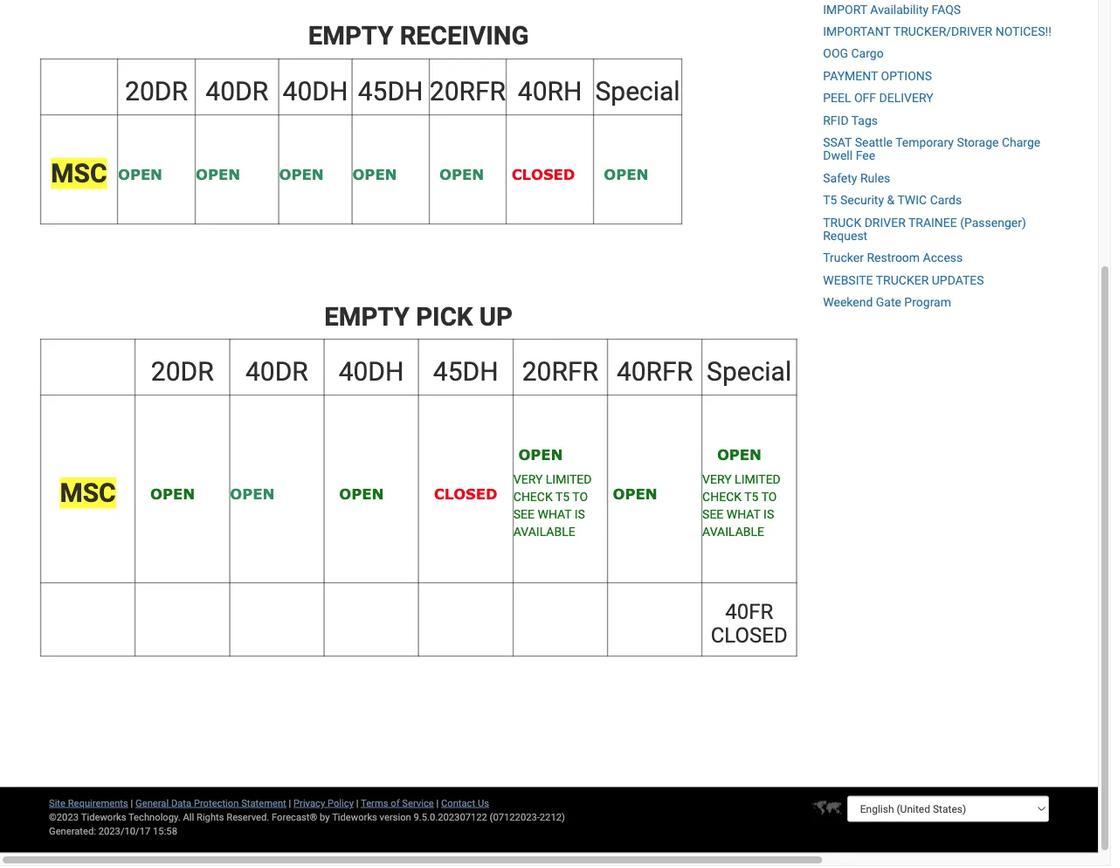 Task type: describe. For each thing, give the bounding box(es) containing it.
by
[[320, 812, 330, 824]]

security
[[841, 194, 884, 208]]

2 available from the left
[[703, 525, 765, 540]]

2 very from the left
[[703, 473, 732, 487]]

truck
[[823, 216, 862, 230]]

tags
[[852, 114, 878, 128]]

updates
[[932, 274, 985, 288]]

us
[[478, 798, 489, 810]]

trainee
[[909, 216, 958, 230]]

contact
[[441, 798, 476, 810]]

program
[[905, 296, 952, 310]]

t5 inside import availability faqs important trucker/driver notices!! oog cargo payment options peel off delivery rfid tags ssat seattle temporary storage charge dwell fee safety rules t5 security & twic cards truck driver trainee (passenger) request trucker restroom access website trucker updates weekend gate program
[[823, 194, 838, 208]]

generated:
[[49, 826, 96, 838]]

important trucker/driver notices!! link
[[823, 25, 1052, 39]]

privacy
[[294, 798, 325, 810]]

import
[[823, 3, 868, 17]]

trucker restroom access link
[[823, 251, 963, 266]]

msc for 40rh
[[51, 159, 107, 190]]

import availability faqs link
[[823, 3, 961, 17]]

empty for empty receiving
[[308, 22, 394, 51]]

website
[[823, 274, 874, 288]]

40dh for 40rfr
[[339, 357, 404, 388]]

2212)
[[540, 812, 565, 824]]

1 horizontal spatial closed
[[512, 166, 575, 183]]

2 check from the left
[[703, 490, 742, 505]]

faqs
[[932, 3, 961, 17]]

notices!!
[[996, 25, 1052, 39]]

1 to from the left
[[573, 490, 588, 505]]

empty receiving
[[308, 22, 529, 51]]

terms
[[361, 798, 388, 810]]

45dh 20rfr
[[358, 76, 506, 107]]

1 see from the left
[[514, 508, 535, 522]]

2 | from the left
[[289, 798, 291, 810]]

peel off delivery link
[[823, 91, 934, 106]]

msc for 40rfr
[[60, 479, 116, 510]]

20dr for 40rfr
[[151, 357, 214, 388]]

40fr
[[726, 601, 774, 625]]

1 what from the left
[[538, 508, 572, 522]]

(07122023-
[[490, 812, 540, 824]]

special for 40rfr
[[707, 357, 792, 388]]

45dh for 45dh 20rfr
[[358, 76, 423, 107]]

t5 security & twic cards link
[[823, 194, 962, 208]]

1 limited from the left
[[546, 473, 592, 487]]

twic
[[898, 194, 927, 208]]

driver
[[865, 216, 906, 230]]

trucker
[[823, 251, 864, 266]]

40dr for 40rh
[[206, 76, 268, 107]]

off
[[855, 91, 877, 106]]

ssat
[[823, 136, 852, 150]]

safety
[[823, 171, 858, 186]]

general data protection statement link
[[136, 798, 286, 810]]

2 what from the left
[[727, 508, 761, 522]]

terms of service link
[[361, 798, 434, 810]]

15:58
[[153, 826, 177, 838]]

45dh for 45dh
[[433, 357, 499, 388]]

website trucker updates link
[[823, 274, 985, 288]]

ssat seattle temporary storage charge dwell fee link
[[823, 136, 1041, 164]]

access
[[923, 251, 963, 266]]

fee
[[856, 149, 876, 164]]

1 very from the left
[[514, 473, 543, 487]]

0 horizontal spatial t5
[[556, 490, 570, 505]]

0 vertical spatial 20rfr
[[430, 76, 506, 107]]

40dr for 40rfr
[[246, 357, 308, 388]]

1 is from the left
[[575, 508, 585, 522]]

data
[[171, 798, 191, 810]]

40fr closed
[[711, 601, 788, 649]]

special for 40rh
[[596, 76, 680, 107]]

(passenger)
[[961, 216, 1027, 230]]

policy
[[328, 798, 354, 810]]

0 horizontal spatial closed
[[434, 486, 498, 503]]

dwell
[[823, 149, 853, 164]]

gate
[[876, 296, 902, 310]]

2023/10/17
[[99, 826, 151, 838]]

rfid tags link
[[823, 114, 878, 128]]

request
[[823, 229, 868, 244]]

cards
[[930, 194, 962, 208]]

4 | from the left
[[437, 798, 439, 810]]



Task type: vqa. For each thing, say whether or not it's contained in the screenshot.
Gate
yes



Task type: locate. For each thing, give the bounding box(es) containing it.
1 very limited check t5 to see what is available from the left
[[514, 473, 592, 540]]

1 horizontal spatial to
[[762, 490, 777, 505]]

safety rules link
[[823, 171, 891, 186]]

cargo
[[852, 47, 884, 61]]

payment
[[823, 69, 878, 84]]

special
[[596, 76, 680, 107], [707, 357, 792, 388]]

open
[[118, 166, 163, 183], [196, 166, 240, 183], [279, 166, 324, 183], [353, 166, 397, 183], [440, 166, 484, 183], [604, 166, 649, 183], [514, 446, 563, 464], [703, 446, 762, 464], [136, 486, 195, 503], [230, 486, 275, 503], [325, 486, 384, 503], [608, 486, 658, 503]]

0 vertical spatial 40dh
[[283, 76, 348, 107]]

0 horizontal spatial see
[[514, 508, 535, 522]]

up
[[480, 302, 513, 332]]

2 vertical spatial closed
[[711, 624, 788, 649]]

1 vertical spatial 40dr
[[246, 357, 308, 388]]

| up 9.5.0.202307122
[[437, 798, 439, 810]]

40dr
[[206, 76, 268, 107], [246, 357, 308, 388]]

charge
[[1002, 136, 1041, 150]]

1 horizontal spatial t5
[[745, 490, 759, 505]]

protection
[[194, 798, 239, 810]]

45dh down the empty receiving
[[358, 76, 423, 107]]

limited
[[546, 473, 592, 487], [735, 473, 781, 487]]

payment options link
[[823, 69, 933, 84]]

0 vertical spatial empty
[[308, 22, 394, 51]]

availability
[[871, 3, 929, 17]]

requirements
[[68, 798, 128, 810]]

0 horizontal spatial 45dh
[[358, 76, 423, 107]]

seattle
[[855, 136, 893, 150]]

empty pick up
[[324, 302, 513, 332]]

1 horizontal spatial what
[[727, 508, 761, 522]]

0 horizontal spatial very limited check t5 to see what is available
[[514, 473, 592, 540]]

|
[[131, 798, 133, 810], [289, 798, 291, 810], [356, 798, 359, 810], [437, 798, 439, 810]]

40rh
[[518, 76, 582, 107]]

0 vertical spatial 45dh
[[358, 76, 423, 107]]

1 available from the left
[[514, 525, 576, 540]]

1 horizontal spatial available
[[703, 525, 765, 540]]

0 vertical spatial special
[[596, 76, 680, 107]]

1 | from the left
[[131, 798, 133, 810]]

1 vertical spatial 45dh
[[433, 357, 499, 388]]

empty for empty pick up
[[324, 302, 410, 332]]

site requirements | general data protection statement | privacy policy | terms of service | contact us ©2023 tideworks technology. all rights reserved. forecast® by tideworks version 9.5.0.202307122 (07122023-2212) generated: 2023/10/17 15:58
[[49, 798, 565, 838]]

| up forecast®
[[289, 798, 291, 810]]

0 horizontal spatial 20rfr
[[430, 76, 506, 107]]

0 vertical spatial msc
[[51, 159, 107, 190]]

2 to from the left
[[762, 490, 777, 505]]

2 see from the left
[[703, 508, 724, 522]]

receiving
[[400, 22, 529, 51]]

45dh
[[358, 76, 423, 107], [433, 357, 499, 388]]

1 horizontal spatial see
[[703, 508, 724, 522]]

import availability faqs important trucker/driver notices!! oog cargo payment options peel off delivery rfid tags ssat seattle temporary storage charge dwell fee safety rules t5 security & twic cards truck driver trainee (passenger) request trucker restroom access website trucker updates weekend gate program
[[823, 3, 1052, 310]]

oog cargo link
[[823, 47, 884, 61]]

1 horizontal spatial limited
[[735, 473, 781, 487]]

restroom
[[867, 251, 920, 266]]

truck driver trainee (passenger) request link
[[823, 216, 1027, 244]]

storage
[[957, 136, 999, 150]]

delivery
[[880, 91, 934, 106]]

statement
[[241, 798, 286, 810]]

2 very limited check t5 to see what is available from the left
[[703, 473, 781, 540]]

1 vertical spatial 20rfr
[[522, 357, 599, 388]]

0 horizontal spatial limited
[[546, 473, 592, 487]]

1 vertical spatial msc
[[60, 479, 116, 510]]

1 horizontal spatial is
[[764, 508, 774, 522]]

pick
[[416, 302, 473, 332]]

0 horizontal spatial very
[[514, 473, 543, 487]]

reserved.
[[227, 812, 269, 824]]

important
[[823, 25, 891, 39]]

40dh
[[283, 76, 348, 107], [339, 357, 404, 388]]

empty
[[308, 22, 394, 51], [324, 302, 410, 332]]

msc
[[51, 159, 107, 190], [60, 479, 116, 510]]

40rfr
[[617, 357, 693, 388]]

site
[[49, 798, 66, 810]]

0 horizontal spatial is
[[575, 508, 585, 522]]

tideworks
[[332, 812, 377, 824]]

privacy policy link
[[294, 798, 354, 810]]

1 vertical spatial special
[[707, 357, 792, 388]]

40dh for 40rh
[[283, 76, 348, 107]]

9.5.0.202307122
[[414, 812, 488, 824]]

all
[[183, 812, 194, 824]]

45dh down pick
[[433, 357, 499, 388]]

0 horizontal spatial available
[[514, 525, 576, 540]]

technology.
[[128, 812, 181, 824]]

weekend
[[823, 296, 873, 310]]

20dr
[[125, 76, 188, 107], [151, 357, 214, 388]]

trucker
[[876, 274, 929, 288]]

0 horizontal spatial special
[[596, 76, 680, 107]]

1 check from the left
[[514, 490, 553, 505]]

0 vertical spatial closed
[[512, 166, 575, 183]]

2 is from the left
[[764, 508, 774, 522]]

is
[[575, 508, 585, 522], [764, 508, 774, 522]]

&
[[887, 194, 895, 208]]

options
[[881, 69, 933, 84]]

weekend gate program link
[[823, 296, 952, 310]]

2 horizontal spatial closed
[[711, 624, 788, 649]]

1 vertical spatial closed
[[434, 486, 498, 503]]

1 horizontal spatial special
[[707, 357, 792, 388]]

service
[[402, 798, 434, 810]]

closed
[[512, 166, 575, 183], [434, 486, 498, 503], [711, 624, 788, 649]]

what
[[538, 508, 572, 522], [727, 508, 761, 522]]

very limited check t5 to see what is available
[[514, 473, 592, 540], [703, 473, 781, 540]]

3 | from the left
[[356, 798, 359, 810]]

1 horizontal spatial very
[[703, 473, 732, 487]]

1 horizontal spatial very limited check t5 to see what is available
[[703, 473, 781, 540]]

| up 'tideworks'
[[356, 798, 359, 810]]

2 limited from the left
[[735, 473, 781, 487]]

1 horizontal spatial check
[[703, 490, 742, 505]]

0 vertical spatial 40dr
[[206, 76, 268, 107]]

temporary
[[896, 136, 954, 150]]

rules
[[861, 171, 891, 186]]

very
[[514, 473, 543, 487], [703, 473, 732, 487]]

1 horizontal spatial 20rfr
[[522, 357, 599, 388]]

rights
[[197, 812, 224, 824]]

| left the general
[[131, 798, 133, 810]]

see
[[514, 508, 535, 522], [703, 508, 724, 522]]

©2023 tideworks
[[49, 812, 126, 824]]

general
[[136, 798, 169, 810]]

rfid
[[823, 114, 849, 128]]

peel
[[823, 91, 852, 106]]

1 vertical spatial 20dr
[[151, 357, 214, 388]]

20dr for 40rh
[[125, 76, 188, 107]]

0 horizontal spatial check
[[514, 490, 553, 505]]

2 horizontal spatial t5
[[823, 194, 838, 208]]

oog
[[823, 47, 849, 61]]

site requirements link
[[49, 798, 128, 810]]

available
[[514, 525, 576, 540], [703, 525, 765, 540]]

1 horizontal spatial 45dh
[[433, 357, 499, 388]]

forecast®
[[272, 812, 317, 824]]

trucker/driver
[[894, 25, 993, 39]]

of
[[391, 798, 400, 810]]

1 vertical spatial 40dh
[[339, 357, 404, 388]]

0 vertical spatial 20dr
[[125, 76, 188, 107]]

t5
[[823, 194, 838, 208], [556, 490, 570, 505], [745, 490, 759, 505]]

check
[[514, 490, 553, 505], [703, 490, 742, 505]]

contact us link
[[441, 798, 489, 810]]

to
[[573, 490, 588, 505], [762, 490, 777, 505]]

version
[[380, 812, 411, 824]]

1 vertical spatial empty
[[324, 302, 410, 332]]

0 horizontal spatial to
[[573, 490, 588, 505]]

0 horizontal spatial what
[[538, 508, 572, 522]]



